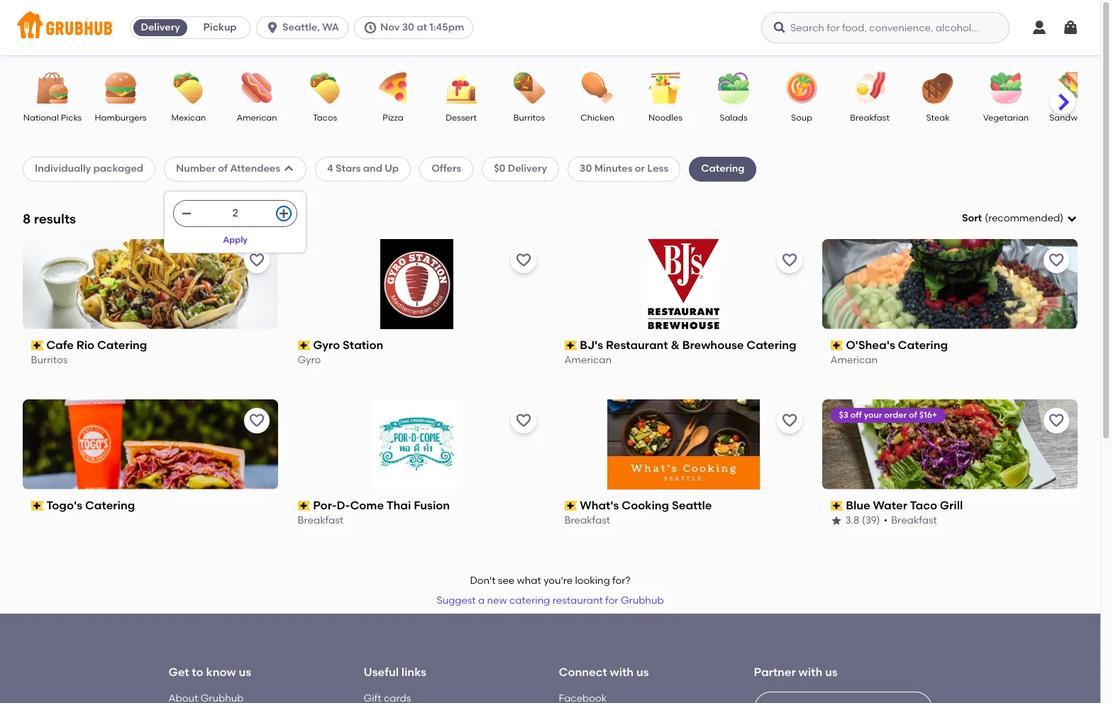 Task type: locate. For each thing, give the bounding box(es) containing it.
burritos down burritos image
[[514, 113, 545, 123]]

brewhouse
[[683, 338, 744, 352]]

1 vertical spatial 30
[[580, 163, 592, 175]]

what
[[517, 575, 541, 587]]

0 horizontal spatial delivery
[[141, 21, 180, 33]]

1 vertical spatial gyro
[[298, 354, 321, 367]]

svg image down the "number"
[[181, 208, 192, 220]]

catering right the o'shea's on the right of the page
[[899, 338, 949, 352]]

don't
[[470, 575, 496, 587]]

useful links
[[364, 666, 427, 679]]

•
[[885, 515, 889, 527]]

bj's restaurant & brewhouse catering
[[580, 338, 797, 352]]

breakfast
[[851, 113, 890, 123], [298, 515, 344, 527], [565, 515, 611, 527], [892, 515, 938, 527]]

gyro station
[[313, 338, 384, 352]]

national picks
[[23, 113, 82, 123]]

suggest a new catering restaurant for grubhub
[[437, 595, 664, 607]]

30 inside 8 results main content
[[580, 163, 592, 175]]

1 horizontal spatial of
[[910, 410, 918, 420]]

por-d-come thai fusion
[[313, 499, 450, 512]]

taco
[[911, 499, 938, 512]]

american down american image in the top of the page
[[237, 113, 277, 123]]

suggest a new catering restaurant for grubhub button
[[430, 589, 670, 614]]

american down bj's
[[565, 354, 612, 367]]

0 horizontal spatial svg image
[[363, 21, 378, 35]]

None field
[[962, 212, 1078, 226]]

subscription pass image inside cafe rio catering link
[[31, 341, 44, 351]]

seattle, wa
[[283, 21, 339, 33]]

0 vertical spatial delivery
[[141, 21, 180, 33]]

subscription pass image inside por-d-come thai fusion link
[[298, 501, 310, 511]]

1 horizontal spatial us
[[637, 666, 649, 679]]

por-d-come thai fusion logo image
[[372, 399, 462, 490]]

burritos down cafe on the left of page
[[31, 354, 68, 367]]

hamburgers image
[[96, 72, 146, 104]]

svg image left nov
[[363, 21, 378, 35]]

4 stars and up
[[327, 163, 399, 175]]

2 horizontal spatial us
[[826, 666, 838, 679]]

save this restaurant button for cafe rio catering
[[244, 248, 270, 273]]

american for o'shea's catering
[[831, 354, 879, 367]]

svg image right input item quantity number field
[[278, 208, 290, 220]]

us right partner
[[826, 666, 838, 679]]

delivery inside 8 results main content
[[508, 163, 547, 175]]

svg image left the seattle,
[[266, 21, 280, 35]]

tacos
[[313, 113, 337, 123]]

pickup button
[[190, 16, 250, 39]]

subscription pass image inside what's cooking seattle link
[[565, 501, 577, 511]]

number of attendees
[[176, 163, 280, 175]]

subscription pass image
[[31, 341, 44, 351], [831, 341, 844, 351], [31, 501, 44, 511]]

2 us from the left
[[637, 666, 649, 679]]

delivery
[[141, 21, 180, 33], [508, 163, 547, 175]]

with for partner
[[799, 666, 823, 679]]

us for connect with us
[[637, 666, 649, 679]]

results
[[34, 211, 76, 227]]

catering right togo's
[[85, 499, 135, 512]]

subscription pass image left what's at the bottom
[[565, 501, 577, 511]]

svg image right )
[[1067, 213, 1078, 224]]

1 horizontal spatial delivery
[[508, 163, 547, 175]]

us for partner with us
[[826, 666, 838, 679]]

water
[[874, 499, 908, 512]]

with right connect at the right bottom
[[610, 666, 634, 679]]

don't see what you're looking for?
[[470, 575, 631, 587]]

of left $16+
[[910, 410, 918, 420]]

steak image
[[914, 72, 963, 104]]

useful
[[364, 666, 399, 679]]

national picks image
[[28, 72, 77, 104]]

gyro down gyro station
[[298, 354, 321, 367]]

30 left at
[[402, 21, 414, 33]]

30 left minutes
[[580, 163, 592, 175]]

american image
[[232, 72, 282, 104]]

connect with us
[[559, 666, 649, 679]]

subscription pass image inside blue water taco grill link
[[831, 501, 844, 511]]

subscription pass image left por-
[[298, 501, 310, 511]]

subscription pass image left cafe on the left of page
[[31, 341, 44, 351]]

apply button
[[217, 227, 254, 253]]

save this restaurant image for &
[[782, 252, 799, 269]]

sort
[[962, 212, 982, 224]]

30 minutes or less
[[580, 163, 669, 175]]

por-
[[313, 499, 337, 512]]

catering
[[701, 163, 745, 175], [98, 338, 148, 352], [747, 338, 797, 352], [899, 338, 949, 352], [85, 499, 135, 512]]

recommended
[[989, 212, 1060, 224]]

wa
[[322, 21, 339, 33]]

2 with from the left
[[799, 666, 823, 679]]

subscription pass image for blue water taco grill
[[831, 501, 844, 511]]

at
[[417, 21, 427, 33]]

with right partner
[[799, 666, 823, 679]]

save this restaurant image for catering
[[248, 252, 265, 269]]

1 horizontal spatial 30
[[580, 163, 592, 175]]

1 horizontal spatial burritos
[[514, 113, 545, 123]]

stars
[[336, 163, 361, 175]]

save this restaurant image
[[1048, 252, 1065, 269], [515, 412, 532, 429], [1048, 412, 1065, 429]]

american down the o'shea's on the right of the page
[[831, 354, 879, 367]]

save this restaurant image for o'shea's catering
[[1048, 252, 1065, 269]]

main navigation navigation
[[0, 0, 1101, 55]]

burritos image
[[505, 72, 554, 104]]

&
[[671, 338, 680, 352]]

gyro station link
[[298, 338, 536, 354]]

vegetarian
[[984, 113, 1029, 123]]

catering
[[510, 595, 550, 607]]

subscription pass image up star icon
[[831, 501, 844, 511]]

grubhub
[[621, 595, 664, 607]]

0 horizontal spatial us
[[239, 666, 251, 679]]

delivery left pickup
[[141, 21, 180, 33]]

svg image inside nov 30 at 1:45pm button
[[363, 21, 378, 35]]

subscription pass image left togo's
[[31, 501, 44, 511]]

2 horizontal spatial svg image
[[1067, 213, 1078, 224]]

0 horizontal spatial american
[[237, 113, 277, 123]]

save this restaurant button
[[244, 248, 270, 273], [511, 248, 536, 273], [777, 248, 803, 273], [1044, 248, 1070, 273], [244, 408, 270, 433], [511, 408, 536, 433], [777, 408, 803, 433], [1044, 408, 1070, 433]]

subscription pass image inside 'bj's restaurant & brewhouse catering' link
[[565, 341, 577, 351]]

breakfast image
[[845, 72, 895, 104]]

1:45pm
[[430, 21, 464, 33]]

save this restaurant image for por-d-come thai fusion
[[515, 412, 532, 429]]

1 us from the left
[[239, 666, 251, 679]]

or
[[635, 163, 645, 175]]

svg image
[[1031, 19, 1048, 36], [1063, 19, 1080, 36], [266, 21, 280, 35], [283, 164, 295, 175], [181, 208, 192, 220], [278, 208, 290, 220]]

(39)
[[863, 515, 881, 527]]

1 with from the left
[[610, 666, 634, 679]]

save this restaurant button for what's cooking seattle
[[777, 408, 803, 433]]

subscription pass image left the o'shea's on the right of the page
[[831, 341, 844, 351]]

pizza
[[383, 113, 404, 123]]

subscription pass image left bj's
[[565, 341, 577, 351]]

subscription pass image left gyro station
[[298, 341, 310, 351]]

0 horizontal spatial burritos
[[31, 354, 68, 367]]

• breakfast
[[885, 515, 938, 527]]

0 vertical spatial gyro
[[313, 338, 340, 352]]

individually packaged
[[35, 163, 143, 175]]

0 horizontal spatial with
[[610, 666, 634, 679]]

svg image up soup "image" at the right of the page
[[773, 21, 787, 35]]

none field containing sort
[[962, 212, 1078, 226]]

2 horizontal spatial american
[[831, 354, 879, 367]]

sandwiches image
[[1050, 72, 1099, 104]]

cafe
[[47, 338, 74, 352]]

up
[[385, 163, 399, 175]]

apply
[[223, 235, 248, 245]]

8 results main content
[[0, 55, 1104, 703]]

us right know
[[239, 666, 251, 679]]

3 us from the left
[[826, 666, 838, 679]]

catering right brewhouse
[[747, 338, 797, 352]]

1 horizontal spatial with
[[799, 666, 823, 679]]

svg image
[[363, 21, 378, 35], [773, 21, 787, 35], [1067, 213, 1078, 224]]

save this restaurant button for por-d-come thai fusion
[[511, 408, 536, 433]]

0 vertical spatial 30
[[402, 21, 414, 33]]

subscription pass image inside o'shea's catering link
[[831, 341, 844, 351]]

1 vertical spatial burritos
[[31, 354, 68, 367]]

steak
[[927, 113, 950, 123]]

sandwiches
[[1050, 113, 1100, 123]]

your
[[865, 410, 883, 420]]

nov
[[380, 21, 400, 33]]

less
[[648, 163, 669, 175]]

subscription pass image inside togo's catering link
[[31, 501, 44, 511]]

looking
[[575, 575, 610, 587]]

of right the "number"
[[218, 163, 228, 175]]

mexican
[[171, 113, 206, 123]]

blue
[[847, 499, 871, 512]]

30 inside button
[[402, 21, 414, 33]]

blue water taco grill logo image
[[823, 399, 1078, 490]]

save this restaurant image
[[248, 252, 265, 269], [515, 252, 532, 269], [782, 252, 799, 269], [248, 412, 265, 429], [782, 412, 799, 429]]

chicken image
[[573, 72, 622, 104]]

0 horizontal spatial of
[[218, 163, 228, 175]]

american for bj's restaurant & brewhouse catering
[[565, 354, 612, 367]]

seattle, wa button
[[256, 16, 354, 39]]

delivery right $0
[[508, 163, 547, 175]]

1 vertical spatial delivery
[[508, 163, 547, 175]]

1 horizontal spatial american
[[565, 354, 612, 367]]

gyro
[[313, 338, 340, 352], [298, 354, 321, 367]]

8 results
[[23, 211, 76, 227]]

cafe rio catering
[[47, 338, 148, 352]]

0 horizontal spatial 30
[[402, 21, 414, 33]]

star icon image
[[831, 516, 843, 527]]

chicken
[[581, 113, 615, 123]]

o'shea's catering link
[[831, 338, 1070, 354]]

save this restaurant button for o'shea's catering
[[1044, 248, 1070, 273]]

us right connect at the right bottom
[[637, 666, 649, 679]]

individually
[[35, 163, 91, 175]]

togo's catering link
[[31, 498, 270, 514]]

packaged
[[93, 163, 143, 175]]

por-d-come thai fusion link
[[298, 498, 536, 514]]

of
[[218, 163, 228, 175], [910, 410, 918, 420]]

)
[[1060, 212, 1064, 224]]

subscription pass image inside gyro station link
[[298, 341, 310, 351]]

subscription pass image
[[298, 341, 310, 351], [565, 341, 577, 351], [298, 501, 310, 511], [565, 501, 577, 511], [831, 501, 844, 511]]

get to know us
[[169, 666, 251, 679]]

svg image inside seattle, wa "button"
[[266, 21, 280, 35]]

catering right rio
[[98, 338, 148, 352]]

restaurant
[[606, 338, 668, 352]]

gyro left station
[[313, 338, 340, 352]]



Task type: vqa. For each thing, say whether or not it's contained in the screenshot.
4 Stars And Up
yes



Task type: describe. For each thing, give the bounding box(es) containing it.
delivery button
[[131, 16, 190, 39]]

partner with us
[[754, 666, 838, 679]]

noodles image
[[641, 72, 691, 104]]

gyro station logo image
[[380, 239, 454, 329]]

Search for food, convenience, alcohol... search field
[[762, 12, 1010, 43]]

pickup
[[203, 21, 237, 33]]

0 vertical spatial of
[[218, 163, 228, 175]]

gyro for gyro station
[[313, 338, 340, 352]]

0 vertical spatial burritos
[[514, 113, 545, 123]]

connect
[[559, 666, 607, 679]]

attendees
[[230, 163, 280, 175]]

nov 30 at 1:45pm
[[380, 21, 464, 33]]

cafe rio catering logo image
[[23, 239, 278, 329]]

salads
[[720, 113, 748, 123]]

o'shea's catering logo image
[[823, 239, 1078, 329]]

bj's restaurant & brewhouse catering logo image
[[648, 239, 719, 329]]

cooking
[[622, 499, 669, 512]]

1 horizontal spatial svg image
[[773, 21, 787, 35]]

tacos image
[[300, 72, 350, 104]]

what's cooking seattle link
[[565, 498, 803, 514]]

breakfast down what's at the bottom
[[565, 515, 611, 527]]

o'shea's
[[847, 338, 896, 352]]

Input item quantity number field
[[200, 201, 271, 227]]

8
[[23, 211, 31, 227]]

breakfast down breakfast image
[[851, 113, 890, 123]]

togo's
[[47, 499, 83, 512]]

blue water taco grill
[[847, 499, 964, 512]]

1 vertical spatial of
[[910, 410, 918, 420]]

order
[[885, 410, 908, 420]]

picks
[[61, 113, 82, 123]]

offers
[[432, 163, 461, 175]]

o'shea's catering
[[847, 338, 949, 352]]

subscription pass image for gyro station
[[298, 341, 310, 351]]

station
[[343, 338, 384, 352]]

noodles
[[649, 113, 683, 123]]

(
[[985, 212, 989, 224]]

breakfast down taco
[[892, 515, 938, 527]]

save this restaurant button for bj's restaurant & brewhouse catering
[[777, 248, 803, 273]]

4
[[327, 163, 333, 175]]

salads image
[[709, 72, 759, 104]]

svg image up vegetarian image
[[1031, 19, 1048, 36]]

for?
[[613, 575, 631, 587]]

$3
[[840, 410, 849, 420]]

none field inside 8 results main content
[[962, 212, 1078, 226]]

togo's catering logo image
[[23, 399, 278, 490]]

$3 off your order of $16+
[[840, 410, 938, 420]]

grill
[[941, 499, 964, 512]]

svg image up sandwiches image
[[1063, 19, 1080, 36]]

d-
[[337, 499, 350, 512]]

nov 30 at 1:45pm button
[[354, 16, 479, 39]]

see
[[498, 575, 515, 587]]

soup
[[792, 113, 813, 123]]

$0 delivery
[[494, 163, 547, 175]]

with for connect
[[610, 666, 634, 679]]

come
[[350, 499, 384, 512]]

$16+
[[920, 410, 938, 420]]

subscription pass image for cafe rio catering
[[31, 341, 44, 351]]

and
[[363, 163, 383, 175]]

what's
[[580, 499, 619, 512]]

hamburgers
[[95, 113, 147, 123]]

bj's restaurant & brewhouse catering link
[[565, 338, 803, 354]]

pizza image
[[368, 72, 418, 104]]

off
[[851, 410, 863, 420]]

to
[[192, 666, 203, 679]]

svg image right attendees
[[283, 164, 295, 175]]

minutes
[[595, 163, 633, 175]]

gyro for gyro
[[298, 354, 321, 367]]

subscription pass image for bj's restaurant & brewhouse catering
[[565, 341, 577, 351]]

breakfast down por-
[[298, 515, 344, 527]]

mexican image
[[164, 72, 214, 104]]

save this restaurant button for gyro station
[[511, 248, 536, 273]]

partner
[[754, 666, 796, 679]]

subscription pass image for o'shea's catering
[[831, 341, 844, 351]]

dessert image
[[437, 72, 486, 104]]

3.8
[[846, 515, 860, 527]]

a
[[478, 595, 485, 607]]

new
[[487, 595, 507, 607]]

catering down salads
[[701, 163, 745, 175]]

subscription pass image for what's cooking seattle
[[565, 501, 577, 511]]

bj's
[[580, 338, 603, 352]]

$0
[[494, 163, 506, 175]]

togo's catering
[[47, 499, 135, 512]]

what's cooking seattle logo image
[[607, 399, 760, 490]]

soup image
[[777, 72, 827, 104]]

you're
[[544, 575, 573, 587]]

vegetarian image
[[982, 72, 1031, 104]]

subscription pass image for togo's catering
[[31, 501, 44, 511]]

what's cooking seattle
[[580, 499, 712, 512]]

sort ( recommended )
[[962, 212, 1064, 224]]

save this restaurant image for seattle
[[782, 412, 799, 429]]

rio
[[77, 338, 95, 352]]

3.8 (39)
[[846, 515, 881, 527]]

know
[[206, 666, 236, 679]]

subscription pass image for por-d-come thai fusion
[[298, 501, 310, 511]]

blue water taco grill link
[[831, 498, 1070, 514]]

seattle
[[672, 499, 712, 512]]

suggest
[[437, 595, 476, 607]]

fusion
[[414, 499, 450, 512]]

delivery inside button
[[141, 21, 180, 33]]



